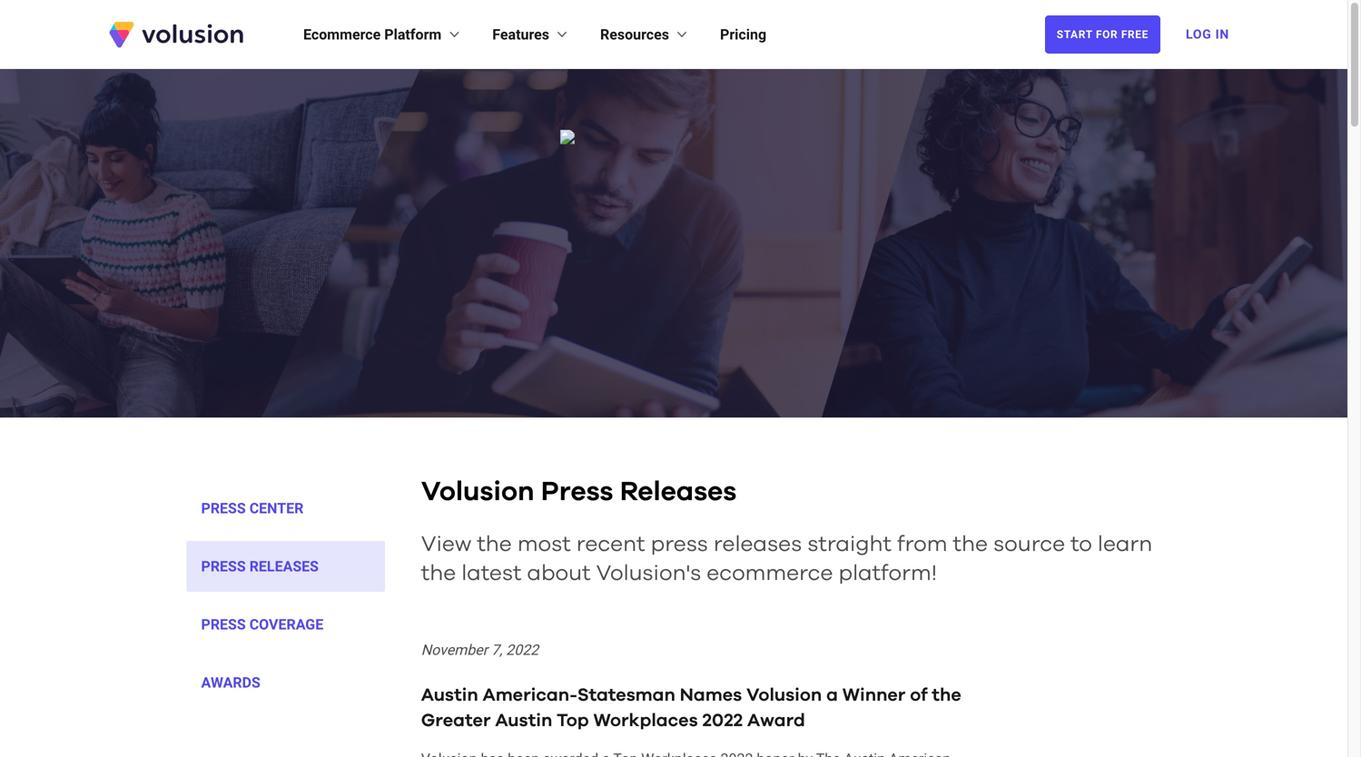 Task type: vqa. For each thing, say whether or not it's contained in the screenshot.
built within the the All of our themes are built to be fully responsive so that your site can be viewed on any device—and look great.
no



Task type: locate. For each thing, give the bounding box(es) containing it.
0 horizontal spatial releases
[[249, 558, 319, 575]]

2022 right 7,
[[506, 642, 539, 659]]

austin
[[421, 687, 478, 705], [495, 712, 553, 730]]

volusion
[[421, 479, 535, 506], [747, 687, 822, 705]]

releases up 'press coverage' link
[[249, 558, 319, 575]]

austin american-statesman names volusion a winner of the greater austin top workplaces 2022 award
[[421, 687, 962, 730]]

1 vertical spatial 2022
[[703, 712, 743, 730]]

press inside "press center" link
[[201, 500, 246, 517]]

log in
[[1186, 27, 1230, 42]]

0 horizontal spatial austin
[[421, 687, 478, 705]]

to
[[1071, 534, 1093, 556]]

2022
[[506, 642, 539, 659], [703, 712, 743, 730]]

1 horizontal spatial volusion
[[747, 687, 822, 705]]

releases up press
[[620, 479, 737, 506]]

press inside the press releases link
[[201, 558, 246, 575]]

press inside 'press coverage' link
[[201, 616, 246, 634]]

0 vertical spatial 2022
[[506, 642, 539, 659]]

winner
[[843, 687, 906, 705]]

press
[[541, 479, 614, 506], [201, 500, 246, 517], [201, 558, 246, 575], [201, 616, 246, 634]]

awards
[[201, 674, 261, 692]]

press center link
[[187, 483, 385, 534]]

from
[[897, 534, 948, 556]]

press center
[[201, 500, 304, 517]]

0 horizontal spatial volusion
[[421, 479, 535, 506]]

press coverage link
[[187, 599, 385, 650]]

the right of
[[932, 687, 962, 705]]

1 vertical spatial austin
[[495, 712, 553, 730]]

free
[[1122, 28, 1149, 41]]

center
[[249, 500, 304, 517]]

press
[[651, 534, 708, 556]]

press up the awards on the bottom left of page
[[201, 616, 246, 634]]

ecommerce platform
[[303, 26, 442, 43]]

for
[[1096, 28, 1118, 41]]

1 vertical spatial releases
[[249, 558, 319, 575]]

2022 down names
[[703, 712, 743, 730]]

austin down american-
[[495, 712, 553, 730]]

press up most
[[541, 479, 614, 506]]

ecommerce
[[707, 563, 833, 585]]

releases
[[620, 479, 737, 506], [249, 558, 319, 575]]

volusion up award
[[747, 687, 822, 705]]

1 vertical spatial volusion
[[747, 687, 822, 705]]

releases inside the press releases link
[[249, 558, 319, 575]]

press hero image image
[[560, 130, 787, 357]]

press left center at left
[[201, 500, 246, 517]]

volusion up view
[[421, 479, 535, 506]]

log
[[1186, 27, 1212, 42]]

november 7, 2022
[[421, 642, 539, 659]]

coverage
[[249, 616, 324, 634]]

austin up greater
[[421, 687, 478, 705]]

releases
[[714, 534, 802, 556]]

0 vertical spatial releases
[[620, 479, 737, 506]]

7,
[[492, 642, 503, 659]]

press down 'press center'
[[201, 558, 246, 575]]

most
[[518, 534, 571, 556]]

pricing link
[[720, 24, 767, 45]]

november
[[421, 642, 488, 659]]

latest
[[462, 563, 522, 585]]

the right the 'from'
[[953, 534, 988, 556]]

volusion's
[[596, 563, 701, 585]]

statesman
[[578, 687, 676, 705]]

greater
[[421, 712, 491, 730]]

the
[[477, 534, 512, 556], [953, 534, 988, 556], [421, 563, 456, 585], [932, 687, 962, 705]]

1 horizontal spatial 2022
[[703, 712, 743, 730]]

1 horizontal spatial releases
[[620, 479, 737, 506]]



Task type: describe. For each thing, give the bounding box(es) containing it.
features
[[493, 26, 550, 43]]

press releases link
[[187, 541, 385, 592]]

start for free link
[[1045, 15, 1161, 54]]

press for press center
[[201, 500, 246, 517]]

volusion press releases
[[421, 479, 737, 506]]

view
[[421, 534, 472, 556]]

ecommerce platform button
[[303, 24, 463, 45]]

resources button
[[600, 24, 691, 45]]

press for press releases
[[201, 558, 246, 575]]

resources
[[600, 26, 669, 43]]

award
[[748, 712, 805, 730]]

american-
[[483, 687, 578, 705]]

about
[[527, 563, 591, 585]]

straight
[[808, 534, 892, 556]]

press coverage
[[201, 616, 324, 634]]

log in link
[[1175, 15, 1241, 54]]

source
[[994, 534, 1066, 556]]

the inside austin american-statesman names volusion a winner of the greater austin top workplaces 2022 award
[[932, 687, 962, 705]]

ecommerce
[[303, 26, 381, 43]]

0 horizontal spatial 2022
[[506, 642, 539, 659]]

the up latest at the left
[[477, 534, 512, 556]]

recent
[[577, 534, 645, 556]]

platform!
[[839, 563, 937, 585]]

of
[[910, 687, 928, 705]]

the down view
[[421, 563, 456, 585]]

in
[[1216, 27, 1230, 42]]

press releases
[[201, 558, 319, 575]]

view the most recent press releases straight from the source to learn the latest about volusion's ecommerce platform!
[[421, 534, 1153, 585]]

pricing
[[720, 26, 767, 43]]

platform
[[384, 26, 442, 43]]

0 vertical spatial austin
[[421, 687, 478, 705]]

names
[[680, 687, 742, 705]]

start for free
[[1057, 28, 1149, 41]]

2022 inside austin american-statesman names volusion a winner of the greater austin top workplaces 2022 award
[[703, 712, 743, 730]]

1 horizontal spatial austin
[[495, 712, 553, 730]]

workplaces
[[594, 712, 698, 730]]

awards link
[[187, 658, 385, 708]]

top
[[557, 712, 589, 730]]

press for press coverage
[[201, 616, 246, 634]]

volusion inside austin american-statesman names volusion a winner of the greater austin top workplaces 2022 award
[[747, 687, 822, 705]]

a
[[827, 687, 838, 705]]

0 vertical spatial volusion
[[421, 479, 535, 506]]

features button
[[493, 24, 571, 45]]

learn
[[1098, 534, 1153, 556]]

start
[[1057, 28, 1093, 41]]



